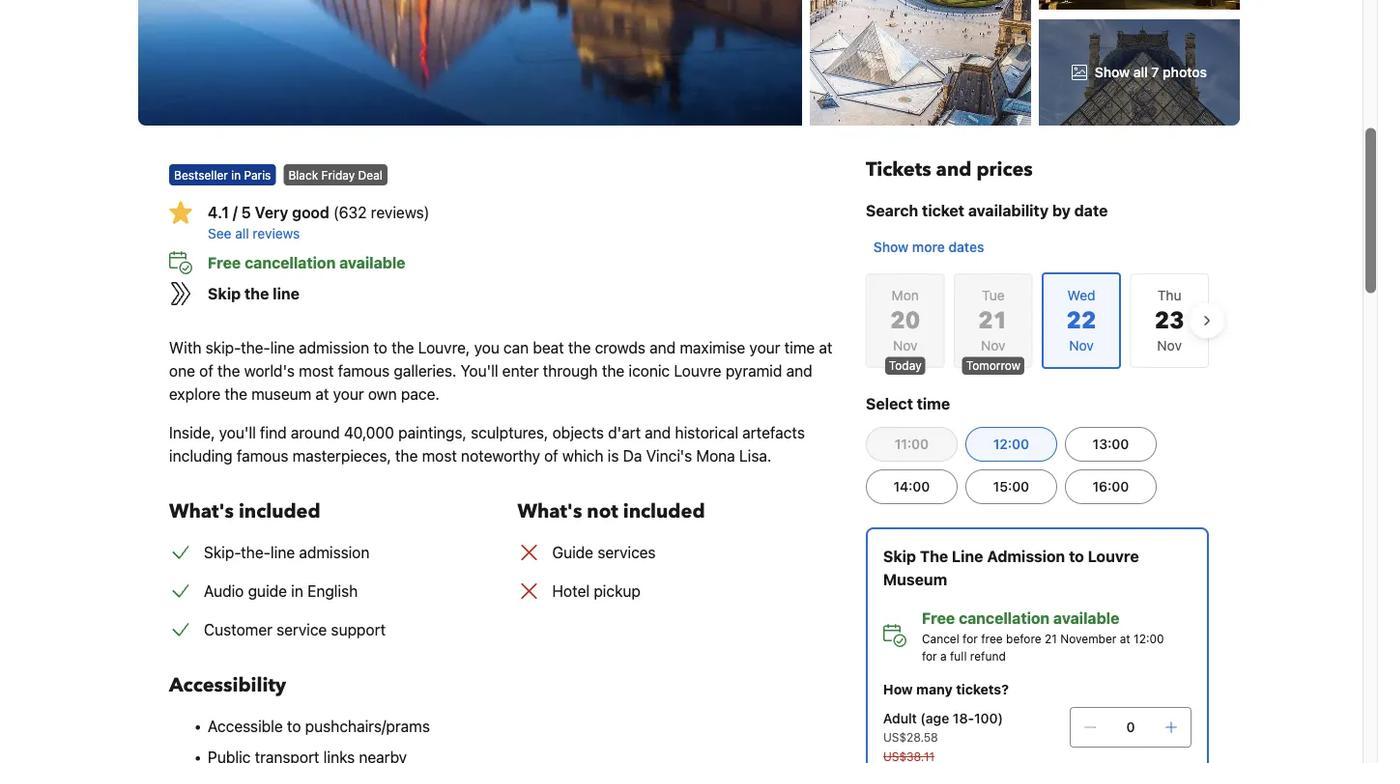 Task type: vqa. For each thing, say whether or not it's contained in the screenshot.
explore
yes



Task type: describe. For each thing, give the bounding box(es) containing it.
black friday deal
[[288, 168, 383, 182]]

deal
[[358, 168, 383, 182]]

cancel
[[922, 632, 960, 646]]

12:00 inside free cancellation available cancel for free before 21 november at 12:00 for a full refund
[[1134, 632, 1165, 646]]

bestseller in paris
[[174, 168, 271, 182]]

0 horizontal spatial to
[[287, 718, 301, 736]]

show more dates button
[[866, 230, 992, 265]]

bestseller
[[174, 168, 228, 182]]

english
[[308, 583, 358, 601]]

accessibility
[[169, 673, 286, 699]]

photos
[[1163, 64, 1208, 80]]

15:00
[[994, 479, 1030, 495]]

inside,
[[169, 424, 215, 442]]

how
[[884, 682, 913, 698]]

us$28.58
[[884, 731, 939, 744]]

mon
[[892, 288, 919, 304]]

adult (age 18-100) us$28.58
[[884, 711, 1004, 744]]

select
[[866, 395, 914, 413]]

1 vertical spatial time
[[917, 395, 951, 413]]

one
[[169, 362, 195, 380]]

hotel pickup
[[552, 583, 641, 601]]

free
[[982, 632, 1003, 646]]

mona
[[697, 447, 736, 466]]

the up galleries.
[[392, 339, 414, 357]]

free for free cancellation available
[[208, 254, 241, 272]]

historical
[[675, 424, 739, 442]]

admission inside with skip-the-line admission to the louvre, you can beat the crowds and maximise your time at one of the world's most famous galleries. you'll enter through the iconic louvre pyramid and explore the museum at your own pace.
[[299, 339, 370, 357]]

most inside inside, you'll find around 40,000 paintings, sculptures, objects d'art and historical artefacts including famous masterpieces, the most noteworthy of which is da vinci's mona lisa.
[[422, 447, 457, 466]]

2 included from the left
[[623, 499, 705, 525]]

100)
[[975, 711, 1004, 727]]

1 vertical spatial your
[[333, 385, 364, 404]]

iconic
[[629, 362, 670, 380]]

line for the
[[273, 285, 300, 303]]

(632
[[333, 204, 367, 222]]

and inside inside, you'll find around 40,000 paintings, sculptures, objects d'art and historical artefacts including famous masterpieces, the most noteworthy of which is da vinci's mona lisa.
[[645, 424, 671, 442]]

the down skip-
[[218, 362, 240, 380]]

by
[[1053, 202, 1071, 220]]

paris
[[244, 168, 271, 182]]

audio guide in english
[[204, 583, 358, 601]]

1 horizontal spatial in
[[291, 583, 303, 601]]

show all 7 photos
[[1095, 64, 1208, 80]]

famous inside with skip-the-line admission to the louvre, you can beat the crowds and maximise your time at one of the world's most famous galleries. you'll enter through the iconic louvre pyramid and explore the museum at your own pace.
[[338, 362, 390, 380]]

is
[[608, 447, 619, 466]]

world's
[[244, 362, 295, 380]]

guide
[[552, 544, 594, 562]]

1 vertical spatial for
[[922, 650, 937, 663]]

sculptures,
[[471, 424, 549, 442]]

services
[[598, 544, 656, 562]]

accessible
[[208, 718, 283, 736]]

adult
[[884, 711, 917, 727]]

free cancellation available cancel for free before 21 november at 12:00 for a full refund
[[922, 610, 1165, 663]]

famous inside inside, you'll find around 40,000 paintings, sculptures, objects d'art and historical artefacts including famous masterpieces, the most noteworthy of which is da vinci's mona lisa.
[[237, 447, 289, 466]]

black
[[288, 168, 318, 182]]

louvre inside skip the line admission to louvre museum
[[1088, 548, 1139, 566]]

21 inside tue 21 nov tomorrow
[[979, 305, 1009, 337]]

skip for skip the line
[[208, 285, 241, 303]]

customer service support
[[204, 621, 386, 640]]

can
[[504, 339, 529, 357]]

pace.
[[401, 385, 440, 404]]

before
[[1006, 632, 1042, 646]]

accessible to pushchairs/prams
[[208, 718, 430, 736]]

and up iconic
[[650, 339, 676, 357]]

skip-
[[206, 339, 241, 357]]

tue 21 nov tomorrow
[[967, 288, 1021, 373]]

thu
[[1158, 288, 1182, 304]]

explore
[[169, 385, 221, 404]]

not
[[587, 499, 619, 525]]

the up through
[[568, 339, 591, 357]]

thu 23 nov
[[1155, 288, 1185, 354]]

and up ticket
[[936, 157, 972, 183]]

how many tickets?
[[884, 682, 1009, 698]]

free cancellation available
[[208, 254, 406, 272]]

maximise
[[680, 339, 746, 357]]

all inside 4.1 / 5 very good (632 reviews) see all reviews
[[235, 226, 249, 242]]

what's included
[[169, 499, 321, 525]]

reviews
[[253, 226, 300, 242]]

see
[[208, 226, 232, 242]]

see all reviews button
[[208, 224, 835, 244]]

which
[[563, 447, 604, 466]]

2 the- from the top
[[241, 544, 271, 562]]

4.1
[[208, 204, 229, 222]]

to inside with skip-the-line admission to the louvre, you can beat the crowds and maximise your time at one of the world's most famous galleries. you'll enter through the iconic louvre pyramid and explore the museum at your own pace.
[[374, 339, 388, 357]]

0 horizontal spatial 12:00
[[994, 437, 1030, 452]]

21 inside free cancellation available cancel for free before 21 november at 12:00 for a full refund
[[1045, 632, 1058, 646]]

tickets
[[866, 157, 932, 183]]

objects
[[553, 424, 604, 442]]

0 vertical spatial all
[[1134, 64, 1148, 80]]

show for show more dates
[[874, 239, 909, 255]]

search
[[866, 202, 919, 220]]

the up you'll
[[225, 385, 247, 404]]

nov for 20
[[893, 338, 918, 354]]

tickets and prices
[[866, 157, 1033, 183]]

the inside inside, you'll find around 40,000 paintings, sculptures, objects d'art and historical artefacts including famous masterpieces, the most noteworthy of which is da vinci's mona lisa.
[[395, 447, 418, 466]]

23
[[1155, 305, 1185, 337]]

own
[[368, 385, 397, 404]]

line inside with skip-the-line admission to the louvre, you can beat the crowds and maximise your time at one of the world's most famous galleries. you'll enter through the iconic louvre pyramid and explore the museum at your own pace.
[[270, 339, 295, 357]]

ticket
[[922, 202, 965, 220]]

audio
[[204, 583, 244, 601]]

inside, you'll find around 40,000 paintings, sculptures, objects d'art and historical artefacts including famous masterpieces, the most noteworthy of which is da vinci's mona lisa.
[[169, 424, 805, 466]]



Task type: locate. For each thing, give the bounding box(es) containing it.
prices
[[977, 157, 1033, 183]]

you
[[474, 339, 500, 357]]

for up full
[[963, 632, 978, 646]]

free down see
[[208, 254, 241, 272]]

pickup
[[594, 583, 641, 601]]

0 horizontal spatial of
[[199, 362, 213, 380]]

cancellation down 'reviews'
[[245, 254, 336, 272]]

1 vertical spatial in
[[291, 583, 303, 601]]

1 horizontal spatial nov
[[981, 338, 1006, 354]]

0 vertical spatial for
[[963, 632, 978, 646]]

cancellation inside free cancellation available cancel for free before 21 november at 12:00 for a full refund
[[959, 610, 1050, 628]]

many
[[917, 682, 953, 698]]

nov inside thu 23 nov
[[1158, 338, 1182, 354]]

the- up world's
[[241, 339, 270, 357]]

noteworthy
[[461, 447, 540, 466]]

0 horizontal spatial nov
[[893, 338, 918, 354]]

skip up skip-
[[208, 285, 241, 303]]

2 horizontal spatial to
[[1069, 548, 1085, 566]]

your up pyramid
[[750, 339, 781, 357]]

0 vertical spatial 12:00
[[994, 437, 1030, 452]]

refund
[[971, 650, 1006, 663]]

0 horizontal spatial included
[[239, 499, 321, 525]]

1 vertical spatial show
[[874, 239, 909, 255]]

0 horizontal spatial at
[[316, 385, 329, 404]]

mon 20 nov today
[[889, 288, 922, 373]]

2 admission from the top
[[299, 544, 370, 562]]

show more dates
[[874, 239, 985, 255]]

1 vertical spatial to
[[1069, 548, 1085, 566]]

nov up tomorrow
[[981, 338, 1006, 354]]

line
[[273, 285, 300, 303], [270, 339, 295, 357], [271, 544, 295, 562]]

at right november
[[1120, 632, 1131, 646]]

admission up 'own'
[[299, 339, 370, 357]]

artefacts
[[743, 424, 805, 442]]

paintings,
[[399, 424, 467, 442]]

0 vertical spatial louvre
[[674, 362, 722, 380]]

1 admission from the top
[[299, 339, 370, 357]]

famous down find
[[237, 447, 289, 466]]

available for free cancellation available
[[339, 254, 406, 272]]

and up vinci's
[[645, 424, 671, 442]]

11:00
[[895, 437, 929, 452]]

most
[[299, 362, 334, 380], [422, 447, 457, 466]]

2 vertical spatial at
[[1120, 632, 1131, 646]]

galleries.
[[394, 362, 457, 380]]

line up world's
[[270, 339, 295, 357]]

1 vertical spatial famous
[[237, 447, 289, 466]]

nov down '23'
[[1158, 338, 1182, 354]]

1 horizontal spatial skip
[[884, 548, 917, 566]]

of left which
[[544, 447, 559, 466]]

1 vertical spatial admission
[[299, 544, 370, 562]]

nov for 21
[[981, 338, 1006, 354]]

1 horizontal spatial all
[[1134, 64, 1148, 80]]

to
[[374, 339, 388, 357], [1069, 548, 1085, 566], [287, 718, 301, 736]]

free inside free cancellation available cancel for free before 21 november at 12:00 for a full refund
[[922, 610, 955, 628]]

more
[[913, 239, 945, 255]]

what's
[[169, 499, 234, 525], [518, 499, 582, 525]]

1 vertical spatial skip
[[884, 548, 917, 566]]

14:00
[[894, 479, 930, 495]]

the
[[920, 548, 949, 566]]

reviews)
[[371, 204, 430, 222]]

0 horizontal spatial time
[[785, 339, 815, 357]]

1 horizontal spatial 21
[[1045, 632, 1058, 646]]

november
[[1061, 632, 1117, 646]]

1 the- from the top
[[241, 339, 270, 357]]

4.1 / 5 very good (632 reviews) see all reviews
[[208, 204, 430, 242]]

2 nov from the left
[[981, 338, 1006, 354]]

line up audio guide in english
[[271, 544, 295, 562]]

0 horizontal spatial louvre
[[674, 362, 722, 380]]

available
[[339, 254, 406, 272], [1054, 610, 1120, 628]]

louvre down the 16:00
[[1088, 548, 1139, 566]]

the down paintings,
[[395, 447, 418, 466]]

1 horizontal spatial available
[[1054, 610, 1120, 628]]

line
[[952, 548, 984, 566]]

in right "guide"
[[291, 583, 303, 601]]

0 horizontal spatial skip
[[208, 285, 241, 303]]

region containing 20
[[851, 265, 1225, 377]]

time inside with skip-the-line admission to the louvre, you can beat the crowds and maximise your time at one of the world's most famous galleries. you'll enter through the iconic louvre pyramid and explore the museum at your own pace.
[[785, 339, 815, 357]]

0 vertical spatial show
[[1095, 64, 1130, 80]]

beat
[[533, 339, 564, 357]]

1 included from the left
[[239, 499, 321, 525]]

16:00
[[1093, 479, 1130, 495]]

good
[[292, 204, 330, 222]]

to up 'own'
[[374, 339, 388, 357]]

included up skip-the-line admission
[[239, 499, 321, 525]]

your left 'own'
[[333, 385, 364, 404]]

nov up today
[[893, 338, 918, 354]]

and
[[936, 157, 972, 183], [650, 339, 676, 357], [787, 362, 813, 380], [645, 424, 671, 442]]

at up around
[[316, 385, 329, 404]]

nov inside mon 20 nov today
[[893, 338, 918, 354]]

louvre,
[[418, 339, 470, 357]]

lisa.
[[740, 447, 772, 466]]

show down search
[[874, 239, 909, 255]]

d'art
[[608, 424, 641, 442]]

0 horizontal spatial 21
[[979, 305, 1009, 337]]

the down crowds
[[602, 362, 625, 380]]

enter
[[502, 362, 539, 380]]

2 what's from the left
[[518, 499, 582, 525]]

0 vertical spatial cancellation
[[245, 254, 336, 272]]

the- up "guide"
[[241, 544, 271, 562]]

0 horizontal spatial available
[[339, 254, 406, 272]]

admission
[[987, 548, 1066, 566]]

0 horizontal spatial famous
[[237, 447, 289, 466]]

all left the 7
[[1134, 64, 1148, 80]]

guide
[[248, 583, 287, 601]]

in
[[231, 168, 241, 182], [291, 583, 303, 601]]

customer
[[204, 621, 273, 640]]

1 horizontal spatial time
[[917, 395, 951, 413]]

0 vertical spatial your
[[750, 339, 781, 357]]

famous
[[338, 362, 390, 380], [237, 447, 289, 466]]

free up cancel
[[922, 610, 955, 628]]

0 horizontal spatial most
[[299, 362, 334, 380]]

0 horizontal spatial cancellation
[[245, 254, 336, 272]]

2 horizontal spatial at
[[1120, 632, 1131, 646]]

3 nov from the left
[[1158, 338, 1182, 354]]

0 horizontal spatial all
[[235, 226, 249, 242]]

0 horizontal spatial in
[[231, 168, 241, 182]]

of right one
[[199, 362, 213, 380]]

0 horizontal spatial for
[[922, 650, 937, 663]]

13:00
[[1093, 437, 1129, 452]]

all down the 5 at the top left
[[235, 226, 249, 242]]

12:00 right november
[[1134, 632, 1165, 646]]

time right select
[[917, 395, 951, 413]]

1 vertical spatial louvre
[[1088, 548, 1139, 566]]

famous up 'own'
[[338, 362, 390, 380]]

skip
[[208, 285, 241, 303], [884, 548, 917, 566]]

region
[[851, 265, 1225, 377]]

louvre inside with skip-the-line admission to the louvre, you can beat the crowds and maximise your time at one of the world's most famous galleries. you'll enter through the iconic louvre pyramid and explore the museum at your own pace.
[[674, 362, 722, 380]]

show inside button
[[874, 239, 909, 255]]

the down free cancellation available
[[245, 285, 269, 303]]

0 vertical spatial the-
[[241, 339, 270, 357]]

1 vertical spatial of
[[544, 447, 559, 466]]

skip up museum
[[884, 548, 917, 566]]

0 horizontal spatial what's
[[169, 499, 234, 525]]

21 right the before
[[1045, 632, 1058, 646]]

select time
[[866, 395, 951, 413]]

your
[[750, 339, 781, 357], [333, 385, 364, 404]]

find
[[260, 424, 287, 442]]

0 vertical spatial in
[[231, 168, 241, 182]]

1 vertical spatial 21
[[1045, 632, 1058, 646]]

of
[[199, 362, 213, 380], [544, 447, 559, 466]]

0 vertical spatial most
[[299, 362, 334, 380]]

1 horizontal spatial your
[[750, 339, 781, 357]]

time right maximise
[[785, 339, 815, 357]]

included up "services" on the bottom left
[[623, 499, 705, 525]]

full
[[950, 650, 967, 663]]

line down free cancellation available
[[273, 285, 300, 303]]

available inside free cancellation available cancel for free before 21 november at 12:00 for a full refund
[[1054, 610, 1120, 628]]

1 horizontal spatial cancellation
[[959, 610, 1050, 628]]

to inside skip the line admission to louvre museum
[[1069, 548, 1085, 566]]

1 horizontal spatial included
[[623, 499, 705, 525]]

what's for what's included
[[169, 499, 234, 525]]

the- inside with skip-the-line admission to the louvre, you can beat the crowds and maximise your time at one of the world's most famous galleries. you'll enter through the iconic louvre pyramid and explore the museum at your own pace.
[[241, 339, 270, 357]]

21 down 'tue'
[[979, 305, 1009, 337]]

1 vertical spatial available
[[1054, 610, 1120, 628]]

show
[[1095, 64, 1130, 80], [874, 239, 909, 255]]

pushchairs/prams
[[305, 718, 430, 736]]

0 vertical spatial skip
[[208, 285, 241, 303]]

1 vertical spatial all
[[235, 226, 249, 242]]

1 horizontal spatial show
[[1095, 64, 1130, 80]]

0 horizontal spatial show
[[874, 239, 909, 255]]

at left mon 20 nov today
[[819, 339, 833, 357]]

available for free cancellation available cancel for free before 21 november at 12:00 for a full refund
[[1054, 610, 1120, 628]]

1 what's from the left
[[169, 499, 234, 525]]

to right the admission
[[1069, 548, 1085, 566]]

most up museum
[[299, 362, 334, 380]]

free for free cancellation available cancel for free before 21 november at 12:00 for a full refund
[[922, 610, 955, 628]]

louvre
[[674, 362, 722, 380], [1088, 548, 1139, 566]]

0 vertical spatial free
[[208, 254, 241, 272]]

12:00 up 15:00
[[994, 437, 1030, 452]]

0 vertical spatial line
[[273, 285, 300, 303]]

of inside inside, you'll find around 40,000 paintings, sculptures, objects d'art and historical artefacts including famous masterpieces, the most noteworthy of which is da vinci's mona lisa.
[[544, 447, 559, 466]]

show left the 7
[[1095, 64, 1130, 80]]

skip-
[[204, 544, 241, 562]]

tickets?
[[956, 682, 1009, 698]]

tue
[[982, 288, 1005, 304]]

0 vertical spatial to
[[374, 339, 388, 357]]

1 horizontal spatial 12:00
[[1134, 632, 1165, 646]]

service
[[277, 621, 327, 640]]

admission
[[299, 339, 370, 357], [299, 544, 370, 562]]

/
[[233, 204, 238, 222]]

cancellation up free
[[959, 610, 1050, 628]]

what's for what's not included
[[518, 499, 582, 525]]

with
[[169, 339, 201, 357]]

da
[[623, 447, 642, 466]]

date
[[1075, 202, 1108, 220]]

in left paris
[[231, 168, 241, 182]]

most down paintings,
[[422, 447, 457, 466]]

1 nov from the left
[[893, 338, 918, 354]]

available down (632
[[339, 254, 406, 272]]

friday
[[321, 168, 355, 182]]

cancellation for free cancellation available cancel for free before 21 november at 12:00 for a full refund
[[959, 610, 1050, 628]]

0 horizontal spatial free
[[208, 254, 241, 272]]

0 vertical spatial of
[[199, 362, 213, 380]]

18-
[[953, 711, 975, 727]]

skip for skip the line admission to louvre museum
[[884, 548, 917, 566]]

0 vertical spatial admission
[[299, 339, 370, 357]]

5
[[241, 204, 251, 222]]

the-
[[241, 339, 270, 357], [241, 544, 271, 562]]

1 vertical spatial line
[[270, 339, 295, 357]]

2 vertical spatial line
[[271, 544, 295, 562]]

0 vertical spatial available
[[339, 254, 406, 272]]

0 vertical spatial time
[[785, 339, 815, 357]]

what's up skip- at the bottom of page
[[169, 499, 234, 525]]

1 horizontal spatial for
[[963, 632, 978, 646]]

cancellation for free cancellation available
[[245, 254, 336, 272]]

available up november
[[1054, 610, 1120, 628]]

1 horizontal spatial of
[[544, 447, 559, 466]]

1 vertical spatial the-
[[241, 544, 271, 562]]

line for the-
[[271, 544, 295, 562]]

included
[[239, 499, 321, 525], [623, 499, 705, 525]]

1 horizontal spatial what's
[[518, 499, 582, 525]]

0 horizontal spatial your
[[333, 385, 364, 404]]

louvre down maximise
[[674, 362, 722, 380]]

2 horizontal spatial nov
[[1158, 338, 1182, 354]]

tomorrow
[[967, 359, 1021, 373]]

availability
[[969, 202, 1049, 220]]

1 vertical spatial free
[[922, 610, 955, 628]]

support
[[331, 621, 386, 640]]

around
[[291, 424, 340, 442]]

0 vertical spatial famous
[[338, 362, 390, 380]]

1 horizontal spatial louvre
[[1088, 548, 1139, 566]]

1 horizontal spatial most
[[422, 447, 457, 466]]

what's up guide
[[518, 499, 582, 525]]

1 horizontal spatial famous
[[338, 362, 390, 380]]

to right accessible
[[287, 718, 301, 736]]

at inside free cancellation available cancel for free before 21 november at 12:00 for a full refund
[[1120, 632, 1131, 646]]

crowds
[[595, 339, 646, 357]]

2 vertical spatial to
[[287, 718, 301, 736]]

guide services
[[552, 544, 656, 562]]

show for show all 7 photos
[[1095, 64, 1130, 80]]

12:00
[[994, 437, 1030, 452], [1134, 632, 1165, 646]]

of inside with skip-the-line admission to the louvre, you can beat the crowds and maximise your time at one of the world's most famous galleries. you'll enter through the iconic louvre pyramid and explore the museum at your own pace.
[[199, 362, 213, 380]]

0 vertical spatial at
[[819, 339, 833, 357]]

for left a
[[922, 650, 937, 663]]

1 vertical spatial 12:00
[[1134, 632, 1165, 646]]

through
[[543, 362, 598, 380]]

0 vertical spatial 21
[[979, 305, 1009, 337]]

1 vertical spatial most
[[422, 447, 457, 466]]

masterpieces,
[[293, 447, 391, 466]]

admission up english
[[299, 544, 370, 562]]

7
[[1152, 64, 1160, 80]]

very
[[255, 204, 288, 222]]

most inside with skip-the-line admission to the louvre, you can beat the crowds and maximise your time at one of the world's most famous galleries. you'll enter through the iconic louvre pyramid and explore the museum at your own pace.
[[299, 362, 334, 380]]

museum
[[884, 571, 948, 589]]

1 vertical spatial cancellation
[[959, 610, 1050, 628]]

20
[[891, 305, 921, 337]]

1 horizontal spatial to
[[374, 339, 388, 357]]

nov inside tue 21 nov tomorrow
[[981, 338, 1006, 354]]

skip inside skip the line admission to louvre museum
[[884, 548, 917, 566]]

0
[[1127, 720, 1135, 736]]

1 horizontal spatial at
[[819, 339, 833, 357]]

free
[[208, 254, 241, 272], [922, 610, 955, 628]]

today
[[889, 359, 922, 373]]

and right pyramid
[[787, 362, 813, 380]]

1 vertical spatial at
[[316, 385, 329, 404]]

1 horizontal spatial free
[[922, 610, 955, 628]]



